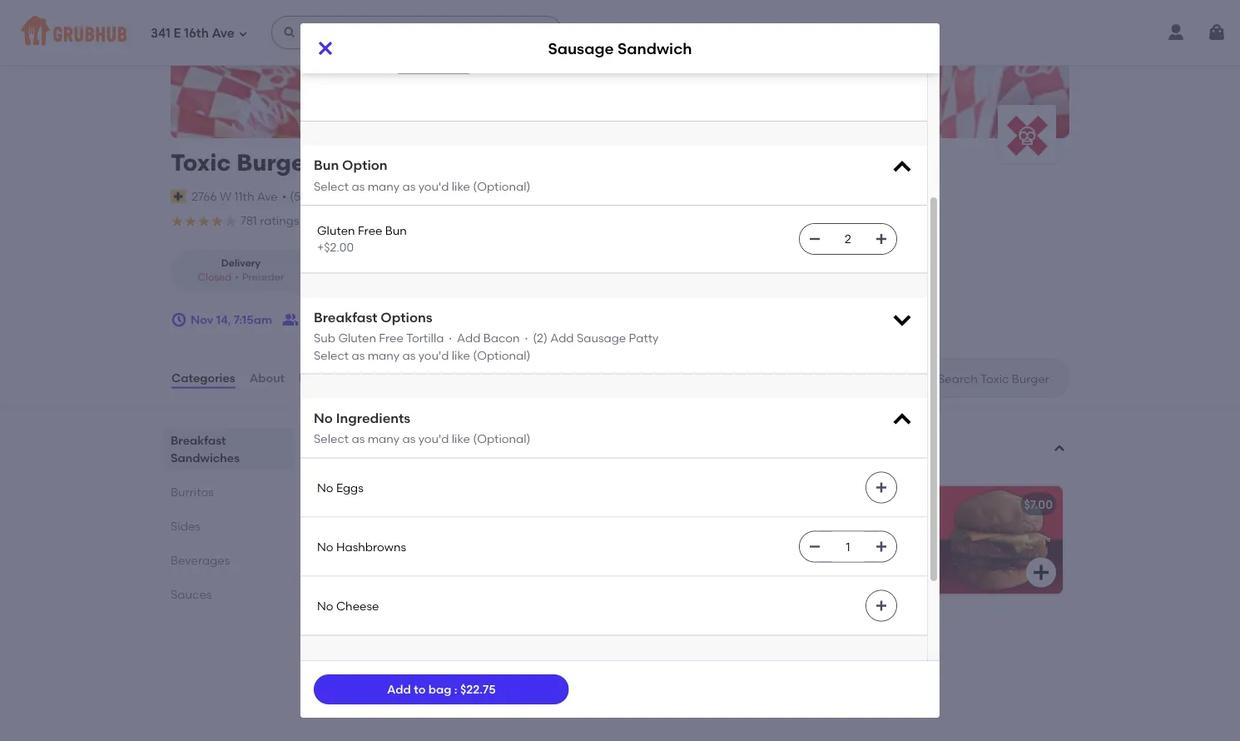 Task type: vqa. For each thing, say whether or not it's contained in the screenshot.
"share"
no



Task type: locate. For each thing, give the bounding box(es) containing it.
gluten down start group order
[[338, 331, 376, 345]]

1 horizontal spatial hash
[[480, 521, 509, 535]]

781 ratings
[[241, 214, 299, 228]]

0 vertical spatial many
[[368, 179, 400, 193]]

hash inside croissant bun, hash brown patty, egg, american cheese
[[425, 643, 454, 657]]

you'd inside bun option select as many as you'd like (optional)
[[419, 179, 449, 193]]

1 vertical spatial like
[[452, 348, 471, 362]]

patty,
[[379, 538, 411, 552], [752, 538, 784, 552], [495, 643, 527, 657]]

(optional) inside bun option select as many as you'd like (optional)
[[473, 179, 531, 193]]

1 vertical spatial select
[[314, 348, 349, 362]]

select for no
[[314, 432, 349, 446]]

reviews button
[[298, 348, 346, 408]]

1 (optional) from the top
[[473, 179, 531, 193]]

no eggs
[[317, 480, 364, 495]]

hash
[[480, 521, 509, 535], [889, 521, 918, 535], [425, 643, 454, 657]]

)
[[544, 331, 548, 345]]

(optional) inside 'no ingredients select as many as you'd like (optional)'
[[473, 432, 531, 446]]

you'd
[[419, 179, 449, 193], [419, 348, 449, 362], [419, 432, 449, 446]]

0 horizontal spatial brown
[[341, 538, 376, 552]]

1 many from the top
[[368, 179, 400, 193]]

• left (541) on the top of page
[[282, 189, 287, 203]]

1 vertical spatial free
[[379, 331, 404, 345]]

0 horizontal spatial ave
[[212, 26, 235, 41]]

many inside bun option select as many as you'd like (optional)
[[368, 179, 400, 193]]

american
[[442, 538, 497, 552], [815, 538, 870, 552], [368, 660, 424, 674]]

about button
[[249, 348, 286, 408]]

2 like from the top
[[452, 348, 471, 362]]

0 vertical spatial sandwich
[[618, 39, 693, 57]]

Search Toxic Burger search field
[[937, 371, 1064, 387]]

2 horizontal spatial egg,
[[787, 538, 812, 552]]

1 ∙ from the left
[[447, 331, 454, 345]]

sausage
[[548, 39, 614, 57], [577, 331, 627, 345], [341, 497, 391, 511]]

∙ left (
[[523, 331, 530, 345]]

0 vertical spatial input item quantity number field
[[830, 224, 867, 254]]

1 horizontal spatial sausage sandwich
[[548, 39, 693, 57]]

ave inside main navigation 'navigation'
[[212, 26, 235, 41]]

1 vertical spatial input item quantity number field
[[830, 532, 867, 562]]

croissant
[[341, 521, 394, 535], [714, 521, 768, 535], [341, 643, 394, 657]]

bun, left sausage, on the bottom of page
[[397, 521, 422, 535]]

0 vertical spatial you'd
[[419, 179, 449, 193]]

sausage,
[[425, 521, 477, 535]]

patty, inside the croissant bun, smoked bacon, hash brown patty, egg, american cheese
[[752, 538, 784, 552]]

cheese inside croissant bun, hash brown patty, egg, american cheese
[[427, 660, 470, 674]]

food
[[368, 215, 390, 227]]

sub
[[314, 331, 336, 345]]

0 horizontal spatial sausage sandwich
[[341, 497, 450, 511]]

0 horizontal spatial •
[[235, 271, 239, 283]]

ave inside button
[[257, 189, 278, 203]]

group
[[333, 313, 367, 327]]

like inside bun option select as many as you'd like (optional)
[[452, 179, 471, 193]]

2 vertical spatial sausage
[[341, 497, 391, 511]]

start group order button
[[282, 305, 400, 335]]

egg, inside croissant bun, sausage, hash brown patty, egg, american cheese
[[414, 538, 439, 552]]

add to bag : $22.75
[[387, 682, 496, 697]]

0 vertical spatial ave
[[212, 26, 235, 41]]

• down delivery on the left
[[235, 271, 239, 283]]

add left to
[[387, 682, 411, 697]]

croissant down no cheese
[[341, 643, 394, 657]]

no cheese
[[317, 599, 379, 613]]

many down order
[[368, 348, 400, 362]]

1 horizontal spatial brown
[[457, 643, 492, 657]]

2 many from the top
[[368, 348, 400, 362]]

no
[[314, 410, 333, 426], [317, 480, 334, 495], [317, 539, 334, 554], [317, 599, 334, 613]]

0 vertical spatial free
[[358, 223, 383, 238]]

0 vertical spatial select
[[314, 179, 349, 193]]

egg, down sausage, on the bottom of page
[[414, 538, 439, 552]]

bun, inside croissant bun, hash brown patty, egg, american cheese
[[397, 643, 422, 657]]

add left bacon
[[457, 331, 481, 345]]

bun right good
[[385, 223, 407, 238]]

many inside breakfast options sub gluten free tortilla ∙ add bacon ∙ ( 2 ) add sausage patty select as many as you'd like (optional)
[[368, 348, 400, 362]]

255-
[[319, 189, 344, 203]]

0 horizontal spatial sandwiches
[[171, 451, 240, 465]]

3 select from the top
[[314, 432, 349, 446]]

bun inside gluten free bun +$2.00
[[385, 223, 407, 238]]

1 vertical spatial bun
[[385, 223, 407, 238]]

3 (optional) from the top
[[473, 432, 531, 446]]

0 horizontal spatial egg,
[[341, 660, 366, 674]]

1 vertical spatial sausage sandwich
[[341, 497, 450, 511]]

1 vertical spatial gluten
[[338, 331, 376, 345]]

cheese
[[500, 538, 543, 552], [873, 538, 916, 552], [336, 599, 379, 613], [427, 660, 470, 674]]

1 horizontal spatial patty,
[[495, 643, 527, 657]]

cheese inside croissant bun, sausage, hash brown patty, egg, american cheese
[[500, 538, 543, 552]]

sandwich
[[618, 39, 693, 57], [393, 497, 450, 511]]

gluten up +$2.00
[[317, 223, 355, 238]]

ave right 16th
[[212, 26, 235, 41]]

2 vertical spatial many
[[368, 432, 400, 446]]

no down reviews button
[[314, 410, 333, 426]]

many down ingredients
[[368, 432, 400, 446]]

american inside croissant bun, hash brown patty, egg, american cheese
[[368, 660, 424, 674]]

0 horizontal spatial ∙
[[447, 331, 454, 345]]

2 you'd from the top
[[419, 348, 449, 362]]

patty, inside croissant bun, sausage, hash brown patty, egg, american cheese
[[379, 538, 411, 552]]

1 vertical spatial many
[[368, 348, 400, 362]]

1 vertical spatial you'd
[[419, 348, 449, 362]]

1 horizontal spatial sandwiches
[[418, 429, 523, 450]]

start
[[302, 313, 330, 327]]

select inside 'no ingredients select as many as you'd like (optional)'
[[314, 432, 349, 446]]

categories button
[[171, 348, 236, 408]]

croissant for sausage sandwich
[[714, 521, 768, 535]]

•
[[282, 189, 287, 203], [235, 271, 239, 283]]

2 (optional) from the top
[[473, 348, 531, 362]]

bacon sandwich image
[[939, 486, 1064, 594]]

people icon image
[[282, 312, 299, 328]]

0 horizontal spatial bun
[[314, 157, 339, 173]]

Input item quantity number field
[[830, 224, 867, 254], [830, 532, 867, 562]]

free
[[358, 223, 383, 238], [379, 331, 404, 345]]

2 horizontal spatial patty,
[[752, 538, 784, 552]]

1 input item quantity number field from the top
[[830, 224, 867, 254]]

2766 w 11th ave
[[192, 189, 278, 203]]

like inside 'no ingredients select as many as you'd like (optional)'
[[452, 432, 471, 446]]

no down no hashbrowns
[[317, 599, 334, 613]]

2 vertical spatial (optional)
[[473, 432, 531, 446]]

bun up • (541) 255-4345
[[314, 157, 339, 173]]

sides tab
[[171, 517, 287, 535]]

sides
[[171, 519, 201, 533]]

breakfast down ingredients
[[327, 429, 413, 450]]

toxic burger
[[171, 149, 315, 177]]

sandwiches inside the breakfast sandwiches new!
[[418, 429, 523, 450]]

0 vertical spatial bun
[[314, 157, 339, 173]]

2 input item quantity number field from the top
[[830, 532, 867, 562]]

1 horizontal spatial sandwich
[[618, 39, 693, 57]]

2 horizontal spatial add
[[551, 331, 574, 345]]

many down option
[[368, 179, 400, 193]]

bun, for breakfast sandwiches
[[397, 643, 422, 657]]

breakfast for breakfast sandwiches new!
[[327, 429, 413, 450]]

0 horizontal spatial patty,
[[379, 538, 411, 552]]

1 horizontal spatial egg,
[[414, 538, 439, 552]]

2 vertical spatial you'd
[[419, 432, 449, 446]]

burritos
[[171, 485, 214, 499]]

preorder
[[242, 271, 284, 283]]

∙ right the tortilla
[[447, 331, 454, 345]]

bun, inside the croissant bun, smoked bacon, hash brown patty, egg, american cheese
[[770, 521, 795, 535]]

brown
[[341, 538, 376, 552], [714, 538, 749, 552], [457, 643, 492, 657]]

no left hashbrowns
[[317, 539, 334, 554]]

free inside gluten free bun +$2.00
[[358, 223, 383, 238]]

breakfast up burritos
[[171, 433, 226, 447]]

brown inside croissant bun, sausage, hash brown patty, egg, american cheese
[[341, 538, 376, 552]]

1 horizontal spatial ave
[[257, 189, 278, 203]]

11th
[[234, 189, 254, 203]]

2766
[[192, 189, 217, 203]]

like
[[452, 179, 471, 193], [452, 348, 471, 362], [452, 432, 471, 446]]

0 vertical spatial like
[[452, 179, 471, 193]]

0 vertical spatial sandwiches
[[418, 429, 523, 450]]

0 vertical spatial gluten
[[317, 223, 355, 238]]

as
[[352, 179, 365, 193], [403, 179, 416, 193], [352, 348, 365, 362], [403, 348, 416, 362], [352, 432, 365, 446], [403, 432, 416, 446]]

hash right sausage, on the bottom of page
[[480, 521, 509, 535]]

1 vertical spatial sandwiches
[[171, 451, 240, 465]]

select inside bun option select as many as you'd like (optional)
[[314, 179, 349, 193]]

3 like from the top
[[452, 432, 471, 446]]

bun, up to
[[397, 643, 422, 657]]

american down smoked
[[815, 538, 870, 552]]

no inside 'no ingredients select as many as you'd like (optional)'
[[314, 410, 333, 426]]

1 like from the top
[[452, 179, 471, 193]]

hash up bag
[[425, 643, 454, 657]]

american inside the croissant bun, smoked bacon, hash brown patty, egg, american cheese
[[815, 538, 870, 552]]

you'd inside breakfast options sub gluten free tortilla ∙ add bacon ∙ ( 2 ) add sausage patty select as many as you'd like (optional)
[[419, 348, 449, 362]]

sausage sandwich
[[548, 39, 693, 57], [341, 497, 450, 511]]

0 horizontal spatial american
[[368, 660, 424, 674]]

1 vertical spatial ave
[[257, 189, 278, 203]]

you'd for ingredients
[[419, 432, 449, 446]]

0 horizontal spatial hash
[[425, 643, 454, 657]]

gluten inside gluten free bun +$2.00
[[317, 223, 355, 238]]

gluten
[[317, 223, 355, 238], [338, 331, 376, 345]]

ave
[[212, 26, 235, 41], [257, 189, 278, 203]]

∙
[[447, 331, 454, 345], [523, 331, 530, 345]]

bun, left smoked
[[770, 521, 795, 535]]

1 select from the top
[[314, 179, 349, 193]]

no for cheese
[[317, 599, 334, 613]]

breakfast inside breakfast sandwiches
[[171, 433, 226, 447]]

341 e 16th ave
[[151, 26, 235, 41]]

sandwiches inside breakfast sandwiches tab
[[171, 451, 240, 465]]

0 vertical spatial sausage sandwich
[[548, 39, 693, 57]]

croissant inside croissant bun, hash brown patty, egg, american cheese
[[341, 643, 394, 657]]

svg image
[[283, 26, 296, 39], [533, 26, 546, 39], [238, 29, 248, 39], [316, 38, 336, 58], [891, 156, 914, 179], [809, 232, 822, 246], [875, 232, 889, 246], [171, 312, 187, 328], [891, 409, 914, 432], [875, 540, 889, 553], [659, 563, 679, 583], [1032, 563, 1052, 583], [875, 599, 889, 612]]

1 vertical spatial •
[[235, 271, 239, 283]]

option group
[[171, 249, 456, 292]]

max
[[328, 62, 353, 76]]

select
[[314, 179, 349, 193], [314, 348, 349, 362], [314, 432, 349, 446]]

sauces tab
[[171, 586, 287, 603]]

add right )
[[551, 331, 574, 345]]

croissant inside the croissant bun, smoked bacon, hash brown patty, egg, american cheese
[[714, 521, 768, 535]]

2 horizontal spatial american
[[815, 538, 870, 552]]

e
[[174, 26, 181, 41]]

0 vertical spatial sausage
[[548, 39, 614, 57]]

0 vertical spatial •
[[282, 189, 287, 203]]

1 horizontal spatial ∙
[[523, 331, 530, 345]]

0 horizontal spatial add
[[387, 682, 411, 697]]

1 horizontal spatial bun
[[385, 223, 407, 238]]

egg, down smoked
[[787, 538, 812, 552]]

breakfast inside the breakfast sandwiches new!
[[327, 429, 413, 450]]

bun,
[[397, 521, 422, 535], [770, 521, 795, 535], [397, 643, 422, 657]]

select inside breakfast options sub gluten free tortilla ∙ add bacon ∙ ( 2 ) add sausage patty select as many as you'd like (optional)
[[314, 348, 349, 362]]

3 you'd from the top
[[419, 432, 449, 446]]

about
[[250, 371, 285, 385]]

0 horizontal spatial sandwich
[[393, 497, 450, 511]]

sandwiches for breakfast sandwiches new!
[[418, 429, 523, 450]]

egg, down no cheese
[[341, 660, 366, 674]]

2 horizontal spatial brown
[[714, 538, 749, 552]]

2 horizontal spatial hash
[[889, 521, 918, 535]]

:
[[455, 682, 458, 697]]

add
[[457, 331, 481, 345], [551, 331, 574, 345], [387, 682, 411, 697]]

croissant left smoked
[[714, 521, 768, 535]]

1 vertical spatial (optional)
[[473, 348, 531, 362]]

2 vertical spatial like
[[452, 432, 471, 446]]

egg, inside croissant bun, hash brown patty, egg, american cheese
[[341, 660, 366, 674]]

free down order
[[379, 331, 404, 345]]

many for option
[[368, 179, 400, 193]]

breakfast
[[314, 309, 378, 325], [327, 429, 413, 450], [171, 433, 226, 447]]

2766 w 11th ave button
[[191, 187, 279, 206]]

breakfast options sub gluten free tortilla ∙ add bacon ∙ ( 2 ) add sausage patty select as many as you'd like (optional)
[[314, 309, 659, 362]]

10
[[314, 62, 325, 76]]

0 vertical spatial (optional)
[[473, 179, 531, 193]]

patty, inside croissant bun, hash brown patty, egg, american cheese
[[495, 643, 527, 657]]

+$2.00
[[317, 240, 354, 255]]

select for bun
[[314, 179, 349, 193]]

breakfast sandwiches new!
[[327, 429, 523, 464]]

2 select from the top
[[314, 348, 349, 362]]

2 vertical spatial select
[[314, 432, 349, 446]]

beverages tab
[[171, 551, 287, 569]]

svg image
[[1208, 22, 1228, 42], [891, 308, 914, 331], [875, 481, 889, 494], [809, 540, 822, 553]]

many
[[368, 179, 400, 193], [368, 348, 400, 362], [368, 432, 400, 446]]

delivery closed • preorder
[[198, 257, 284, 283]]

bun, inside croissant bun, sausage, hash brown patty, egg, american cheese
[[397, 521, 422, 535]]

hash right bacon,
[[889, 521, 918, 535]]

free down 4345
[[358, 223, 383, 238]]

no left eggs
[[317, 480, 334, 495]]

many inside 'no ingredients select as many as you'd like (optional)'
[[368, 432, 400, 446]]

1 you'd from the top
[[419, 179, 449, 193]]

mi
[[389, 271, 401, 283]]

breakfast sandwiches
[[171, 433, 240, 465]]

ave right 11th
[[257, 189, 278, 203]]

american down sausage, on the bottom of page
[[442, 538, 497, 552]]

burritos tab
[[171, 483, 287, 501]]

croissant up hashbrowns
[[341, 521, 394, 535]]

cheese inside the croissant bun, smoked bacon, hash brown patty, egg, american cheese
[[873, 538, 916, 552]]

(541)
[[290, 189, 316, 203]]

breakfast inside breakfast options sub gluten free tortilla ∙ add bacon ∙ ( 2 ) add sausage patty select as many as you'd like (optional)
[[314, 309, 378, 325]]

you'd inside 'no ingredients select as many as you'd like (optional)'
[[419, 432, 449, 446]]

bun, for sausage sandwich
[[770, 521, 795, 535]]

1 horizontal spatial american
[[442, 538, 497, 552]]

reviews
[[299, 371, 345, 385]]

1 vertical spatial sausage
[[577, 331, 627, 345]]

breakfast up sub
[[314, 309, 378, 325]]

quantity
[[314, 40, 372, 56]]

american up to
[[368, 660, 424, 674]]

3 many from the top
[[368, 432, 400, 446]]



Task type: describe. For each thing, give the bounding box(es) containing it.
svg image inside main navigation 'navigation'
[[1208, 22, 1228, 42]]

16th
[[184, 26, 209, 41]]

burger
[[237, 149, 315, 177]]

croissant bun, hash brown patty, egg, american cheese
[[341, 643, 527, 674]]

sausage sandwich image
[[566, 486, 690, 594]]

delivery
[[221, 257, 261, 269]]

gluten free bun +$2.00
[[317, 223, 407, 255]]

bun inside bun option select as many as you'd like (optional)
[[314, 157, 339, 173]]

new!
[[327, 452, 352, 464]]

90
[[309, 214, 324, 228]]

$7.00
[[1025, 497, 1054, 511]]

(optional) inside breakfast options sub gluten free tortilla ∙ add bacon ∙ ( 2 ) add sausage patty select as many as you'd like (optional)
[[473, 348, 531, 362]]

order
[[370, 313, 400, 327]]

hashbrowns
[[336, 539, 406, 554]]

sausage inside breakfast options sub gluten free tortilla ∙ add bacon ∙ ( 2 ) add sausage patty select as many as you'd like (optional)
[[577, 331, 627, 345]]

toxic
[[171, 149, 231, 177]]

free inside breakfast options sub gluten free tortilla ∙ add bacon ∙ ( 2 ) add sausage patty select as many as you'd like (optional)
[[379, 331, 404, 345]]

93
[[403, 214, 417, 228]]

• inside "delivery closed • preorder"
[[235, 271, 239, 283]]

hash inside croissant bun, sausage, hash brown patty, egg, american cheese
[[480, 521, 509, 535]]

(
[[533, 331, 537, 345]]

good
[[338, 215, 365, 227]]

• (541) 255-4345
[[282, 189, 371, 203]]

ingredients
[[336, 410, 411, 426]]

brown inside croissant bun, hash brown patty, egg, american cheese
[[457, 643, 492, 657]]

1 horizontal spatial •
[[282, 189, 287, 203]]

breakfast sandwiches tab
[[171, 431, 287, 466]]

gluten inside breakfast options sub gluten free tortilla ∙ add bacon ∙ ( 2 ) add sausage patty select as many as you'd like (optional)
[[338, 331, 376, 345]]

$22.75
[[461, 682, 496, 697]]

hash inside the croissant bun, smoked bacon, hash brown patty, egg, american cheese
[[889, 521, 918, 535]]

you'd for option
[[419, 179, 449, 193]]

american inside croissant bun, sausage, hash brown patty, egg, american cheese
[[442, 538, 497, 552]]

no for eggs
[[317, 480, 334, 495]]

(optional) for no ingredients
[[473, 432, 531, 446]]

patty
[[629, 331, 659, 345]]

no for ingredients
[[314, 410, 333, 426]]

2
[[537, 331, 544, 345]]

sandwiches for breakfast sandwiches
[[171, 451, 240, 465]]

egg & cheese sandwich image
[[566, 608, 690, 717]]

start group order
[[302, 313, 400, 327]]

bag
[[429, 682, 452, 697]]

quantity 10 max
[[314, 40, 372, 76]]

main navigation navigation
[[0, 0, 1241, 65]]

no hashbrowns
[[317, 539, 406, 554]]

2 ∙ from the left
[[523, 331, 530, 345]]

search icon image
[[912, 368, 932, 388]]

no ingredients select as many as you'd like (optional)
[[314, 410, 531, 446]]

beverages
[[171, 553, 230, 567]]

options
[[381, 309, 433, 325]]

nov 14, 7:15am
[[191, 313, 272, 327]]

7:15am
[[234, 313, 272, 327]]

breakfast for breakfast options sub gluten free tortilla ∙ add bacon ∙ ( 2 ) add sausage patty select as many as you'd like (optional)
[[314, 309, 378, 325]]

croissant bun, hash brown patty, egg, american cheese button
[[331, 608, 690, 717]]

ave for 2766 w 11th ave
[[257, 189, 278, 203]]

like inside breakfast options sub gluten free tortilla ∙ add bacon ∙ ( 2 ) add sausage patty select as many as you'd like (optional)
[[452, 348, 471, 362]]

2.3
[[372, 271, 385, 283]]

egg, inside the croissant bun, smoked bacon, hash brown patty, egg, american cheese
[[787, 538, 812, 552]]

like for ingredients
[[452, 432, 471, 446]]

sauces
[[171, 587, 212, 601]]

to
[[414, 682, 426, 697]]

4345
[[344, 189, 371, 203]]

toxic burger logo image
[[999, 105, 1057, 163]]

781
[[241, 214, 257, 228]]

nov 14, 7:15am button
[[171, 305, 272, 335]]

option group containing delivery closed • preorder
[[171, 249, 456, 292]]

w
[[220, 189, 232, 203]]

smoked
[[798, 521, 844, 535]]

croissant for breakfast sandwiches
[[341, 643, 394, 657]]

closed
[[198, 271, 232, 283]]

2.3 mi
[[372, 271, 401, 283]]

subscription pass image
[[171, 190, 188, 203]]

croissant inside croissant bun, sausage, hash brown patty, egg, american cheese
[[341, 521, 394, 535]]

eggs
[[336, 480, 364, 495]]

nov
[[191, 313, 213, 327]]

bun option select as many as you'd like (optional)
[[314, 157, 531, 193]]

(optional) for bun option
[[473, 179, 531, 193]]

bacon,
[[847, 521, 886, 535]]

option
[[342, 157, 388, 173]]

tortilla
[[406, 331, 444, 345]]

breakfast for breakfast sandwiches
[[171, 433, 226, 447]]

many for ingredients
[[368, 432, 400, 446]]

14,
[[216, 313, 231, 327]]

341
[[151, 26, 171, 41]]

like for option
[[452, 179, 471, 193]]

1 horizontal spatial add
[[457, 331, 481, 345]]

svg image inside nov 14, 7:15am button
[[171, 312, 187, 328]]

ave for 341 e 16th ave
[[212, 26, 235, 41]]

no for hashbrowns
[[317, 539, 334, 554]]

ratings
[[260, 214, 299, 228]]

1 vertical spatial sandwich
[[393, 497, 450, 511]]

croissant bun, sausage, hash brown patty, egg, american cheese
[[341, 521, 543, 552]]

bacon
[[484, 331, 520, 345]]

brown inside the croissant bun, smoked bacon, hash brown patty, egg, american cheese
[[714, 538, 749, 552]]

categories
[[172, 371, 235, 385]]

(541) 255-4345 button
[[290, 188, 371, 205]]

croissant bun, smoked bacon, hash brown patty, egg, american cheese
[[714, 521, 918, 552]]

good food
[[338, 215, 390, 227]]



